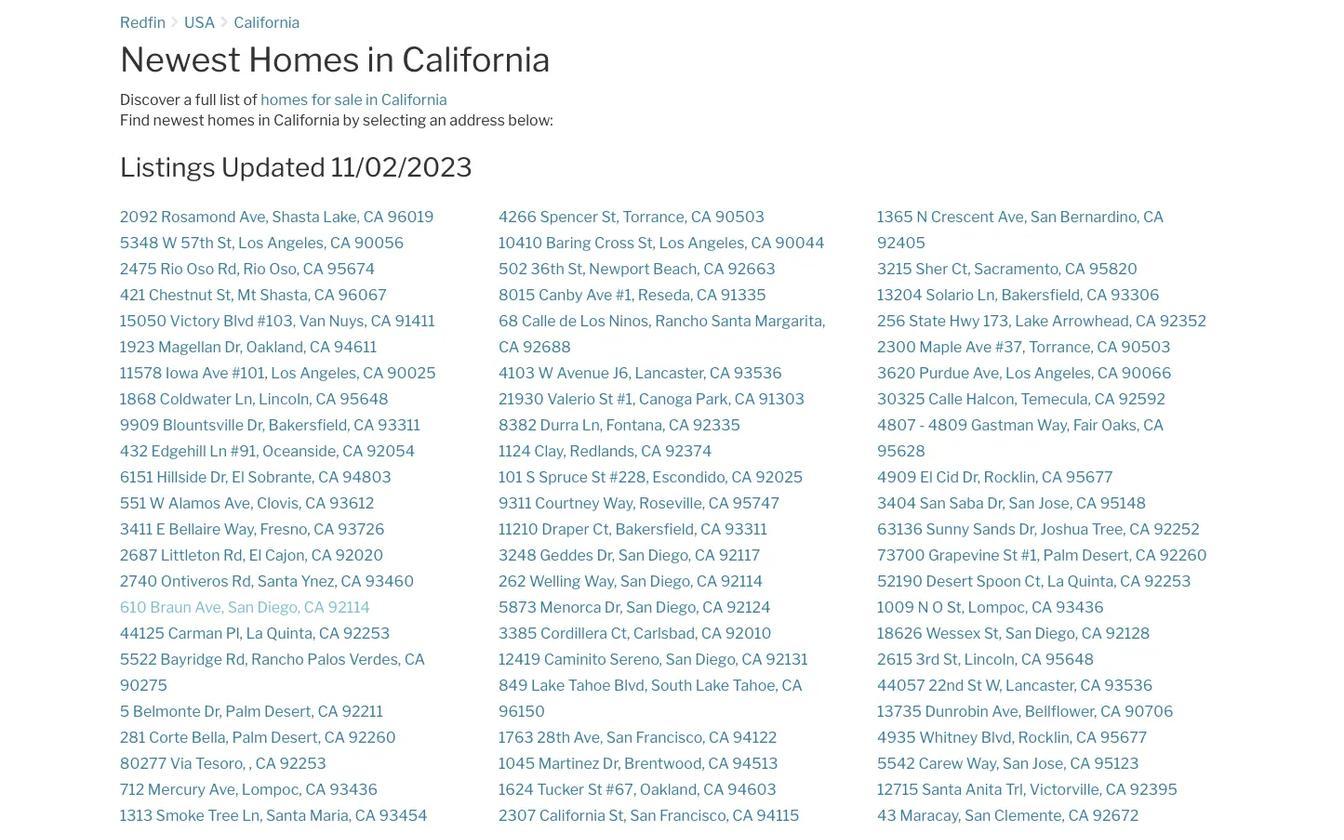 Task type: describe. For each thing, give the bounding box(es) containing it.
ca down 92020 on the bottom left
[[341, 572, 362, 590]]

ca up 3404 san saba dr, san jose, ca 95148 link
[[1042, 468, 1063, 486]]

ca down the '93306' at the top
[[1136, 312, 1157, 330]]

usa link
[[184, 13, 215, 31]]

rd, down 3411 e bellaire way, fresno, ca 93726 "link"
[[223, 546, 246, 564]]

94603
[[728, 781, 777, 799]]

calle inside 4266 spencer st, torrance, ca 90503 10410 baring cross st, los angeles, ca 90044 502 36th st, newport beach, ca 92663 8015 canby ave #1, reseda, ca 91335 68 calle de los ninos, rancho santa margarita, ca 92688 4103 w avenue j6, lancaster, ca 93536 21930 valerio st #1, canoga park, ca 91303 8382 durra ln, fontana, ca 92335 1124 clay, redlands, ca 92374 101 s spruce st #228, escondido, ca 92025 9311 courtney way, roseville, ca 95747 11210 draper ct, bakersfield, ca 93311 3248 geddes dr, san diego, ca 92117 262 welling way, san diego, ca 92114 5873 menorca dr, san diego, ca 92124 3385 cordillera ct, carlsbad, ca 92010 12419 caminito sereno, san diego, ca 92131 849 lake tahoe blvd, south lake tahoe, ca 96150 1763 28th ave, san francisco, ca 94122 1045 martinez dr, brentwood, ca 94513 1624 tucker st #67, oakland, ca 94603 2307 california st, san francisco, ca 94115
[[522, 312, 556, 330]]

homes
[[248, 39, 360, 80]]

10410 baring cross st, los angeles, ca 90044 link
[[499, 234, 825, 252]]

dr, up #67,
[[603, 755, 621, 773]]

1 horizontal spatial el
[[249, 546, 262, 564]]

0 vertical spatial rocklin,
[[984, 468, 1039, 486]]

blvd, inside "1365 n crescent ave, san bernardino, ca 92405 3215 sher ct, sacramento, ca 95820 13204 solario ln, bakersfield, ca 93306 256 state hwy 173, lake arrowhead, ca 92352 2300 maple ave #37, torrance, ca 90503 3620 purdue ave, los angeles, ca 90066 30325 calle halcon, temecula, ca 92592 4807 - 4809 gastman way, fair oaks, ca 95628 4909 el cid dr, rocklin, ca 95677 3404 san saba dr, san jose, ca 95148 63136 sunny sands dr, joshua tree, ca 92252 73700 grapevine st #1, palm desert, ca 92260 52190 desert spoon ct, la quinta, ca 92253 1009 n o st, lompoc, ca 93436 18626 wessex st, san diego, ca 92128 2615 3rd st, lincoln, ca 95648 44057 22nd st w, lancaster, ca 93536 13735 dunrobin ave, bellflower, ca 90706 4935 whitney blvd, rocklin, ca 95677 5542 carew way, san jose, ca 95123 12715 santa anita trl, victorville, ca 92395 43 maracay, san clemente, ca 92672"
[[982, 729, 1015, 747]]

ca down 94611
[[363, 364, 384, 382]]

92020
[[335, 546, 384, 564]]

santa inside "1365 n crescent ave, san bernardino, ca 92405 3215 sher ct, sacramento, ca 95820 13204 solario ln, bakersfield, ca 93306 256 state hwy 173, lake arrowhead, ca 92352 2300 maple ave #37, torrance, ca 90503 3620 purdue ave, los angeles, ca 90066 30325 calle halcon, temecula, ca 92592 4807 - 4809 gastman way, fair oaks, ca 95628 4909 el cid dr, rocklin, ca 95677 3404 san saba dr, san jose, ca 95148 63136 sunny sands dr, joshua tree, ca 92252 73700 grapevine st #1, palm desert, ca 92260 52190 desert spoon ct, la quinta, ca 92253 1009 n o st, lompoc, ca 93436 18626 wessex st, san diego, ca 92128 2615 3rd st, lincoln, ca 95648 44057 22nd st w, lancaster, ca 93536 13735 dunrobin ave, bellflower, ca 90706 4935 whitney blvd, rocklin, ca 95677 5542 carew way, san jose, ca 95123 12715 santa anita trl, victorville, ca 92395 43 maracay, san clemente, ca 92672"
[[922, 781, 963, 799]]

1 horizontal spatial lake
[[696, 677, 730, 695]]

4935
[[878, 729, 916, 747]]

0 vertical spatial #1,
[[616, 286, 635, 304]]

0 horizontal spatial 92253
[[280, 755, 327, 773]]

lincoln, inside "1365 n crescent ave, san bernardino, ca 92405 3215 sher ct, sacramento, ca 95820 13204 solario ln, bakersfield, ca 93306 256 state hwy 173, lake arrowhead, ca 92352 2300 maple ave #37, torrance, ca 90503 3620 purdue ave, los angeles, ca 90066 30325 calle halcon, temecula, ca 92592 4807 - 4809 gastman way, fair oaks, ca 95628 4909 el cid dr, rocklin, ca 95677 3404 san saba dr, san jose, ca 95148 63136 sunny sands dr, joshua tree, ca 92252 73700 grapevine st #1, palm desert, ca 92260 52190 desert spoon ct, la quinta, ca 92253 1009 n o st, lompoc, ca 93436 18626 wessex st, san diego, ca 92128 2615 3rd st, lincoln, ca 95648 44057 22nd st w, lancaster, ca 93536 13735 dunrobin ave, bellflower, ca 90706 4935 whitney blvd, rocklin, ca 95677 5542 carew way, san jose, ca 95123 12715 santa anita trl, victorville, ca 92395 43 maracay, san clemente, ca 92672"
[[965, 651, 1018, 669]]

park,
[[696, 390, 732, 408]]

van
[[299, 312, 326, 330]]

san up the trl,
[[1003, 755, 1029, 773]]

6151
[[120, 468, 153, 486]]

849 lake tahoe blvd, south lake tahoe, ca 96150 link
[[499, 677, 803, 721]]

2300 maple ave #37, torrance, ca 90503 link
[[878, 338, 1171, 356]]

1 horizontal spatial 92253
[[343, 624, 390, 643]]

st down redlands,
[[591, 468, 606, 486]]

san up south
[[666, 651, 692, 669]]

ca right tree,
[[1130, 520, 1151, 538]]

0 vertical spatial w
[[162, 234, 178, 252]]

diego, down 92010
[[695, 651, 739, 669]]

st up spoon
[[1003, 546, 1018, 564]]

escondido,
[[653, 468, 728, 486]]

ca up 93612
[[318, 468, 339, 486]]

below:
[[508, 111, 553, 129]]

ca left 94122
[[709, 729, 730, 747]]

bakersfield, inside 4266 spencer st, torrance, ca 90503 10410 baring cross st, los angeles, ca 90044 502 36th st, newport beach, ca 92663 8015 canby ave #1, reseda, ca 91335 68 calle de los ninos, rancho santa margarita, ca 92688 4103 w avenue j6, lancaster, ca 93536 21930 valerio st #1, canoga park, ca 91303 8382 durra ln, fontana, ca 92335 1124 clay, redlands, ca 92374 101 s spruce st #228, escondido, ca 92025 9311 courtney way, roseville, ca 95747 11210 draper ct, bakersfield, ca 93311 3248 geddes dr, san diego, ca 92117 262 welling way, san diego, ca 92114 5873 menorca dr, san diego, ca 92124 3385 cordillera ct, carlsbad, ca 92010 12419 caminito sereno, san diego, ca 92131 849 lake tahoe blvd, south lake tahoe, ca 96150 1763 28th ave, san francisco, ca 94122 1045 martinez dr, brentwood, ca 94513 1624 tucker st #67, oakland, ca 94603 2307 california st, san francisco, ca 94115
[[616, 520, 698, 538]]

ca up 95747
[[732, 468, 753, 486]]

610
[[120, 598, 147, 617]]

15050
[[120, 312, 167, 330]]

blvd
[[223, 312, 254, 330]]

92253 inside "1365 n crescent ave, san bernardino, ca 92405 3215 sher ct, sacramento, ca 95820 13204 solario ln, bakersfield, ca 93306 256 state hwy 173, lake arrowhead, ca 92352 2300 maple ave #37, torrance, ca 90503 3620 purdue ave, los angeles, ca 90066 30325 calle halcon, temecula, ca 92592 4807 - 4809 gastman way, fair oaks, ca 95628 4909 el cid dr, rocklin, ca 95677 3404 san saba dr, san jose, ca 95148 63136 sunny sands dr, joshua tree, ca 92252 73700 grapevine st #1, palm desert, ca 92260 52190 desert spoon ct, la quinta, ca 92253 1009 n o st, lompoc, ca 93436 18626 wessex st, san diego, ca 92128 2615 3rd st, lincoln, ca 95648 44057 22nd st w, lancaster, ca 93536 13735 dunrobin ave, bellflower, ca 90706 4935 whitney blvd, rocklin, ca 95677 5542 carew way, san jose, ca 95123 12715 santa anita trl, victorville, ca 92395 43 maracay, san clemente, ca 92672"
[[1145, 572, 1192, 590]]

los right de
[[580, 312, 606, 330]]

way, up anita at the bottom right of the page
[[967, 755, 1000, 773]]

ave, up tree
[[209, 781, 239, 799]]

ca left 93612
[[305, 494, 326, 512]]

san inside 2092 rosamond ave, shasta lake, ca 96019 5348 w 57th st, los angeles, ca 90056 2475 rio oso rd, rio oso, ca 95674 421 chestnut st, mt shasta, ca 96067 15050 victory blvd #103, van nuys, ca 91411 1923 magellan dr, oakland, ca 94611 11578 iowa ave #101, los angeles, ca 90025 1868 coldwater ln, lincoln, ca 95648 9909 blountsville dr, bakersfield, ca 93311 432 edgehill ln #91, oceanside, ca 92054 6151 hillside dr, el sobrante, ca 94803 551 w alamos ave, clovis, ca 93612 3411 e bellaire way, fresno, ca 93726 2687 littleton rd, el cajon, ca 92020 2740 ontiveros rd, santa ynez, ca 93460 610 braun ave, san diego, ca 92114 44125 carman pl, la quinta, ca 92253 5522 bayridge rd, rancho palos verdes, ca 90275 5 belmonte dr, palm desert, ca 92211 281 corte bella, palm desert, ca 92260 80277 via tesoro, , ca 92253 712 mercury ave, lompoc, ca 93436 1313 smoke tree ln, santa maria, ca 93454
[[228, 598, 254, 617]]

2300
[[878, 338, 917, 356]]

21930
[[499, 390, 544, 408]]

ca down the 94603
[[733, 807, 754, 825]]

1 horizontal spatial homes
[[261, 91, 308, 109]]

93306
[[1111, 286, 1160, 304]]

san down cid
[[920, 494, 946, 512]]

dr, up bella,
[[204, 703, 222, 721]]

ca up "palos"
[[319, 624, 340, 643]]

2 vertical spatial desert,
[[271, 729, 321, 747]]

ca left 94513
[[708, 755, 730, 773]]

8382
[[499, 416, 537, 434]]

#101,
[[232, 364, 268, 382]]

la inside 2092 rosamond ave, shasta lake, ca 96019 5348 w 57th st, los angeles, ca 90056 2475 rio oso rd, rio oso, ca 95674 421 chestnut st, mt shasta, ca 96067 15050 victory blvd #103, van nuys, ca 91411 1923 magellan dr, oakland, ca 94611 11578 iowa ave #101, los angeles, ca 90025 1868 coldwater ln, lincoln, ca 95648 9909 blountsville dr, bakersfield, ca 93311 432 edgehill ln #91, oceanside, ca 92054 6151 hillside dr, el sobrante, ca 94803 551 w alamos ave, clovis, ca 93612 3411 e bellaire way, fresno, ca 93726 2687 littleton rd, el cajon, ca 92020 2740 ontiveros rd, santa ynez, ca 93460 610 braun ave, san diego, ca 92114 44125 carman pl, la quinta, ca 92253 5522 bayridge rd, rancho palos verdes, ca 90275 5 belmonte dr, palm desert, ca 92211 281 corte bella, palm desert, ca 92260 80277 via tesoro, , ca 92253 712 mercury ave, lompoc, ca 93436 1313 smoke tree ln, santa maria, ca 93454
[[246, 624, 263, 643]]

2740
[[120, 572, 158, 590]]

3620
[[878, 364, 916, 382]]

blountsville
[[163, 416, 244, 434]]

california up selecting on the top
[[381, 91, 447, 109]]

80277 via tesoro, , ca 92253 link
[[120, 755, 327, 773]]

sobrante,
[[248, 468, 315, 486]]

90275
[[120, 677, 167, 695]]

92260 inside 2092 rosamond ave, shasta lake, ca 96019 5348 w 57th st, los angeles, ca 90056 2475 rio oso rd, rio oso, ca 95674 421 chestnut st, mt shasta, ca 96067 15050 victory blvd #103, van nuys, ca 91411 1923 magellan dr, oakland, ca 94611 11578 iowa ave #101, los angeles, ca 90025 1868 coldwater ln, lincoln, ca 95648 9909 blountsville dr, bakersfield, ca 93311 432 edgehill ln #91, oceanside, ca 92054 6151 hillside dr, el sobrante, ca 94803 551 w alamos ave, clovis, ca 93612 3411 e bellaire way, fresno, ca 93726 2687 littleton rd, el cajon, ca 92020 2740 ontiveros rd, santa ynez, ca 93460 610 braun ave, san diego, ca 92114 44125 carman pl, la quinta, ca 92253 5522 bayridge rd, rancho palos verdes, ca 90275 5 belmonte dr, palm desert, ca 92211 281 corte bella, palm desert, ca 92260 80277 via tesoro, , ca 92253 712 mercury ave, lompoc, ca 93436 1313 smoke tree ln, santa maria, ca 93454
[[349, 729, 396, 747]]

ca up tahoe,
[[742, 651, 763, 669]]

94803
[[342, 468, 392, 486]]

ca up 92117
[[701, 520, 722, 538]]

st, right the 3rd
[[943, 651, 962, 669]]

93311 inside 2092 rosamond ave, shasta lake, ca 96019 5348 w 57th st, los angeles, ca 90056 2475 rio oso rd, rio oso, ca 95674 421 chestnut st, mt shasta, ca 96067 15050 victory blvd #103, van nuys, ca 91411 1923 magellan dr, oakland, ca 94611 11578 iowa ave #101, los angeles, ca 90025 1868 coldwater ln, lincoln, ca 95648 9909 blountsville dr, bakersfield, ca 93311 432 edgehill ln #91, oceanside, ca 92054 6151 hillside dr, el sobrante, ca 94803 551 w alamos ave, clovis, ca 93612 3411 e bellaire way, fresno, ca 93726 2687 littleton rd, el cajon, ca 92020 2740 ontiveros rd, santa ynez, ca 93460 610 braun ave, san diego, ca 92114 44125 carman pl, la quinta, ca 92253 5522 bayridge rd, rancho palos verdes, ca 90275 5 belmonte dr, palm desert, ca 92211 281 corte bella, palm desert, ca 92260 80277 via tesoro, , ca 92253 712 mercury ave, lompoc, ca 93436 1313 smoke tree ln, santa maria, ca 93454
[[378, 416, 421, 434]]

los up 'beach,'
[[659, 234, 685, 252]]

92211
[[342, 703, 383, 721]]

ct, down 73700 grapevine st #1, palm desert, ca 92260 link on the bottom right of page
[[1025, 572, 1044, 590]]

san up 3385 cordillera ct, carlsbad, ca 92010 link
[[626, 598, 653, 617]]

blvd, inside 4266 spencer st, torrance, ca 90503 10410 baring cross st, los angeles, ca 90044 502 36th st, newport beach, ca 92663 8015 canby ave #1, reseda, ca 91335 68 calle de los ninos, rancho santa margarita, ca 92688 4103 w avenue j6, lancaster, ca 93536 21930 valerio st #1, canoga park, ca 91303 8382 durra ln, fontana, ca 92335 1124 clay, redlands, ca 92374 101 s spruce st #228, escondido, ca 92025 9311 courtney way, roseville, ca 95747 11210 draper ct, bakersfield, ca 93311 3248 geddes dr, san diego, ca 92117 262 welling way, san diego, ca 92114 5873 menorca dr, san diego, ca 92124 3385 cordillera ct, carlsbad, ca 92010 12419 caminito sereno, san diego, ca 92131 849 lake tahoe blvd, south lake tahoe, ca 96150 1763 28th ave, san francisco, ca 94122 1045 martinez dr, brentwood, ca 94513 1624 tucker st #67, oakland, ca 94603 2307 california st, san francisco, ca 94115
[[614, 677, 648, 695]]

11578 iowa ave #101, los angeles, ca 90025 link
[[120, 364, 436, 382]]

rancho inside 4266 spencer st, torrance, ca 90503 10410 baring cross st, los angeles, ca 90044 502 36th st, newport beach, ca 92663 8015 canby ave #1, reseda, ca 91335 68 calle de los ninos, rancho santa margarita, ca 92688 4103 w avenue j6, lancaster, ca 93536 21930 valerio st #1, canoga park, ca 91303 8382 durra ln, fontana, ca 92335 1124 clay, redlands, ca 92374 101 s spruce st #228, escondido, ca 92025 9311 courtney way, roseville, ca 95747 11210 draper ct, bakersfield, ca 93311 3248 geddes dr, san diego, ca 92117 262 welling way, san diego, ca 92114 5873 menorca dr, san diego, ca 92124 3385 cordillera ct, carlsbad, ca 92010 12419 caminito sereno, san diego, ca 92131 849 lake tahoe blvd, south lake tahoe, ca 96150 1763 28th ave, san francisco, ca 94122 1045 martinez dr, brentwood, ca 94513 1624 tucker st #67, oakland, ca 94603 2307 california st, san francisco, ca 94115
[[655, 312, 708, 330]]

2 vertical spatial in
[[258, 111, 270, 129]]

ca down arrowhead,
[[1097, 338, 1119, 356]]

updated
[[221, 151, 326, 183]]

ln, down 712 mercury ave, lompoc, ca 93436 link
[[242, 807, 263, 825]]

ca up 44057 22nd st w, lancaster, ca 93536 link
[[1022, 651, 1043, 669]]

73700 grapevine st #1, palm desert, ca 92260 link
[[878, 546, 1208, 564]]

5542
[[878, 755, 916, 773]]

ca up 92663
[[751, 234, 772, 252]]

grapevine
[[929, 546, 1000, 564]]

2615 3rd st, lincoln, ca 95648 link
[[878, 651, 1095, 669]]

rd, up 610 braun ave, san diego, ca 92114 link at the left
[[232, 572, 254, 590]]

way, down #228,
[[603, 494, 636, 512]]

california inside 4266 spencer st, torrance, ca 90503 10410 baring cross st, los angeles, ca 90044 502 36th st, newport beach, ca 92663 8015 canby ave #1, reseda, ca 91335 68 calle de los ninos, rancho santa margarita, ca 92688 4103 w avenue j6, lancaster, ca 93536 21930 valerio st #1, canoga park, ca 91303 8382 durra ln, fontana, ca 92335 1124 clay, redlands, ca 92374 101 s spruce st #228, escondido, ca 92025 9311 courtney way, roseville, ca 95747 11210 draper ct, bakersfield, ca 93311 3248 geddes dr, san diego, ca 92117 262 welling way, san diego, ca 92114 5873 menorca dr, san diego, ca 92124 3385 cordillera ct, carlsbad, ca 92010 12419 caminito sereno, san diego, ca 92131 849 lake tahoe blvd, south lake tahoe, ca 96150 1763 28th ave, san francisco, ca 94122 1045 martinez dr, brentwood, ca 94513 1624 tucker st #67, oakland, ca 94603 2307 california st, san francisco, ca 94115
[[540, 807, 606, 825]]

95628
[[878, 442, 926, 460]]

ca right ,
[[255, 755, 276, 773]]

4103 w avenue j6, lancaster, ca 93536 link
[[499, 364, 783, 382]]

1763 28th ave, san francisco, ca 94122 link
[[499, 729, 777, 747]]

baring
[[546, 234, 591, 252]]

1124 clay, redlands, ca 92374 link
[[499, 442, 712, 460]]

california up 'homes'
[[234, 13, 300, 31]]

ca up victorville, at the right bottom of page
[[1070, 755, 1091, 773]]

rd, down "pl,"
[[226, 651, 248, 669]]

cross
[[595, 234, 635, 252]]

alamos
[[168, 494, 221, 512]]

2 rio from the left
[[243, 260, 266, 278]]

0 horizontal spatial homes
[[208, 111, 255, 129]]

ca down 92252
[[1136, 546, 1157, 564]]

-
[[920, 416, 925, 434]]

90503 inside "1365 n crescent ave, san bernardino, ca 92405 3215 sher ct, sacramento, ca 95820 13204 solario ln, bakersfield, ca 93306 256 state hwy 173, lake arrowhead, ca 92352 2300 maple ave #37, torrance, ca 90503 3620 purdue ave, los angeles, ca 90066 30325 calle halcon, temecula, ca 92592 4807 - 4809 gastman way, fair oaks, ca 95628 4909 el cid dr, rocklin, ca 95677 3404 san saba dr, san jose, ca 95148 63136 sunny sands dr, joshua tree, ca 92252 73700 grapevine st #1, palm desert, ca 92260 52190 desert spoon ct, la quinta, ca 92253 1009 n o st, lompoc, ca 93436 18626 wessex st, san diego, ca 92128 2615 3rd st, lincoln, ca 95648 44057 22nd st w, lancaster, ca 93536 13735 dunrobin ave, bellflower, ca 90706 4935 whitney blvd, rocklin, ca 95677 5542 carew way, san jose, ca 95123 12715 santa anita trl, victorville, ca 92395 43 maracay, san clemente, ca 92672"
[[1122, 338, 1171, 356]]

68 calle de los ninos, rancho santa margarita, ca 92688 link
[[499, 312, 826, 356]]

12419 caminito sereno, san diego, ca 92131 link
[[499, 651, 808, 669]]

rancho inside 2092 rosamond ave, shasta lake, ca 96019 5348 w 57th st, los angeles, ca 90056 2475 rio oso rd, rio oso, ca 95674 421 chestnut st, mt shasta, ca 96067 15050 victory blvd #103, van nuys, ca 91411 1923 magellan dr, oakland, ca 94611 11578 iowa ave #101, los angeles, ca 90025 1868 coldwater ln, lincoln, ca 95648 9909 blountsville dr, bakersfield, ca 93311 432 edgehill ln #91, oceanside, ca 92054 6151 hillside dr, el sobrante, ca 94803 551 w alamos ave, clovis, ca 93612 3411 e bellaire way, fresno, ca 93726 2687 littleton rd, el cajon, ca 92020 2740 ontiveros rd, santa ynez, ca 93460 610 braun ave, san diego, ca 92114 44125 carman pl, la quinta, ca 92253 5522 bayridge rd, rancho palos verdes, ca 90275 5 belmonte dr, palm desert, ca 92211 281 corte bella, palm desert, ca 92260 80277 via tesoro, , ca 92253 712 mercury ave, lompoc, ca 93436 1313 smoke tree ln, santa maria, ca 93454
[[251, 651, 304, 669]]

san up 262 welling way, san diego, ca 92114 link
[[619, 546, 645, 564]]

2 vertical spatial w
[[149, 494, 165, 512]]

dr, down the 1868 coldwater ln, lincoln, ca 95648 link
[[247, 416, 265, 434]]

ca down ynez,
[[304, 598, 325, 617]]

diego, inside "1365 n crescent ave, san bernardino, ca 92405 3215 sher ct, sacramento, ca 95820 13204 solario ln, bakersfield, ca 93306 256 state hwy 173, lake arrowhead, ca 92352 2300 maple ave #37, torrance, ca 90503 3620 purdue ave, los angeles, ca 90066 30325 calle halcon, temecula, ca 92592 4807 - 4809 gastman way, fair oaks, ca 95628 4909 el cid dr, rocklin, ca 95677 3404 san saba dr, san jose, ca 95148 63136 sunny sands dr, joshua tree, ca 92252 73700 grapevine st #1, palm desert, ca 92260 52190 desert spoon ct, la quinta, ca 92253 1009 n o st, lompoc, ca 93436 18626 wessex st, san diego, ca 92128 2615 3rd st, lincoln, ca 95648 44057 22nd st w, lancaster, ca 93536 13735 dunrobin ave, bellflower, ca 90706 4935 whitney blvd, rocklin, ca 95677 5542 carew way, san jose, ca 95123 12715 santa anita trl, victorville, ca 92395 43 maracay, san clemente, ca 92672"
[[1035, 624, 1079, 643]]

carman
[[168, 624, 223, 643]]

ln, inside 4266 spencer st, torrance, ca 90503 10410 baring cross st, los angeles, ca 90044 502 36th st, newport beach, ca 92663 8015 canby ave #1, reseda, ca 91335 68 calle de los ninos, rancho santa margarita, ca 92688 4103 w avenue j6, lancaster, ca 93536 21930 valerio st #1, canoga park, ca 91303 8382 durra ln, fontana, ca 92335 1124 clay, redlands, ca 92374 101 s spruce st #228, escondido, ca 92025 9311 courtney way, roseville, ca 95747 11210 draper ct, bakersfield, ca 93311 3248 geddes dr, san diego, ca 92117 262 welling way, san diego, ca 92114 5873 menorca dr, san diego, ca 92124 3385 cordillera ct, carlsbad, ca 92010 12419 caminito sereno, san diego, ca 92131 849 lake tahoe blvd, south lake tahoe, ca 96150 1763 28th ave, san francisco, ca 94122 1045 martinez dr, brentwood, ca 94513 1624 tucker st #67, oakland, ca 94603 2307 california st, san francisco, ca 94115
[[582, 416, 603, 434]]

8382 durra ln, fontana, ca 92335 link
[[499, 416, 741, 434]]

0 horizontal spatial lake
[[531, 677, 565, 695]]

22nd
[[929, 677, 965, 695]]

90503 inside 4266 spencer st, torrance, ca 90503 10410 baring cross st, los angeles, ca 90044 502 36th st, newport beach, ca 92663 8015 canby ave #1, reseda, ca 91335 68 calle de los ninos, rancho santa margarita, ca 92688 4103 w avenue j6, lancaster, ca 93536 21930 valerio st #1, canoga park, ca 91303 8382 durra ln, fontana, ca 92335 1124 clay, redlands, ca 92374 101 s spruce st #228, escondido, ca 92025 9311 courtney way, roseville, ca 95747 11210 draper ct, bakersfield, ca 93311 3248 geddes dr, san diego, ca 92117 262 welling way, san diego, ca 92114 5873 menorca dr, san diego, ca 92124 3385 cordillera ct, carlsbad, ca 92010 12419 caminito sereno, san diego, ca 92131 849 lake tahoe blvd, south lake tahoe, ca 96150 1763 28th ave, san francisco, ca 94122 1045 martinez dr, brentwood, ca 94513 1624 tucker st #67, oakland, ca 94603 2307 california st, san francisco, ca 94115
[[715, 208, 765, 226]]

93436 inside "1365 n crescent ave, san bernardino, ca 92405 3215 sher ct, sacramento, ca 95820 13204 solario ln, bakersfield, ca 93306 256 state hwy 173, lake arrowhead, ca 92352 2300 maple ave #37, torrance, ca 90503 3620 purdue ave, los angeles, ca 90066 30325 calle halcon, temecula, ca 92592 4807 - 4809 gastman way, fair oaks, ca 95628 4909 el cid dr, rocklin, ca 95677 3404 san saba dr, san jose, ca 95148 63136 sunny sands dr, joshua tree, ca 92252 73700 grapevine st #1, palm desert, ca 92260 52190 desert spoon ct, la quinta, ca 92253 1009 n o st, lompoc, ca 93436 18626 wessex st, san diego, ca 92128 2615 3rd st, lincoln, ca 95648 44057 22nd st w, lancaster, ca 93536 13735 dunrobin ave, bellflower, ca 90706 4935 whitney blvd, rocklin, ca 95677 5542 carew way, san jose, ca 95123 12715 santa anita trl, victorville, ca 92395 43 maracay, san clemente, ca 92672"
[[1056, 598, 1105, 617]]

94611
[[334, 338, 377, 356]]

angeles, down 94611
[[300, 364, 360, 382]]

ca left 95747
[[709, 494, 730, 512]]

ca left 92124
[[703, 598, 724, 617]]

st left #67,
[[588, 781, 603, 799]]

#37,
[[995, 338, 1026, 356]]

0 vertical spatial n
[[917, 208, 928, 226]]

ca up van
[[314, 286, 335, 304]]

quinta, inside "1365 n crescent ave, san bernardino, ca 92405 3215 sher ct, sacramento, ca 95820 13204 solario ln, bakersfield, ca 93306 256 state hwy 173, lake arrowhead, ca 92352 2300 maple ave #37, torrance, ca 90503 3620 purdue ave, los angeles, ca 90066 30325 calle halcon, temecula, ca 92592 4807 - 4809 gastman way, fair oaks, ca 95628 4909 el cid dr, rocklin, ca 95677 3404 san saba dr, san jose, ca 95148 63136 sunny sands dr, joshua tree, ca 92252 73700 grapevine st #1, palm desert, ca 92260 52190 desert spoon ct, la quinta, ca 92253 1009 n o st, lompoc, ca 93436 18626 wessex st, san diego, ca 92128 2615 3rd st, lincoln, ca 95648 44057 22nd st w, lancaster, ca 93536 13735 dunrobin ave, bellflower, ca 90706 4935 whitney blvd, rocklin, ca 95677 5542 carew way, san jose, ca 95123 12715 santa anita trl, victorville, ca 92395 43 maracay, san clemente, ca 92672"
[[1068, 572, 1117, 590]]

551
[[120, 494, 146, 512]]

1 vertical spatial jose,
[[1033, 755, 1067, 773]]

redfin link
[[120, 13, 166, 31]]

st, up 502 36th st, newport beach, ca 92663 link
[[638, 234, 656, 252]]

101 s spruce st #228, escondido, ca 92025 link
[[499, 468, 803, 486]]

smoke
[[156, 807, 205, 825]]

95648 inside 2092 rosamond ave, shasta lake, ca 96019 5348 w 57th st, los angeles, ca 90056 2475 rio oso rd, rio oso, ca 95674 421 chestnut st, mt shasta, ca 96067 15050 victory blvd #103, van nuys, ca 91411 1923 magellan dr, oakland, ca 94611 11578 iowa ave #101, los angeles, ca 90025 1868 coldwater ln, lincoln, ca 95648 9909 blountsville dr, bakersfield, ca 93311 432 edgehill ln #91, oceanside, ca 92054 6151 hillside dr, el sobrante, ca 94803 551 w alamos ave, clovis, ca 93612 3411 e bellaire way, fresno, ca 93726 2687 littleton rd, el cajon, ca 92020 2740 ontiveros rd, santa ynez, ca 93460 610 braun ave, san diego, ca 92114 44125 carman pl, la quinta, ca 92253 5522 bayridge rd, rancho palos verdes, ca 90275 5 belmonte dr, palm desert, ca 92211 281 corte bella, palm desert, ca 92260 80277 via tesoro, , ca 92253 712 mercury ave, lompoc, ca 93436 1313 smoke tree ln, santa maria, ca 93454
[[340, 390, 389, 408]]

1 vertical spatial palm
[[226, 703, 261, 721]]

san up 5873 menorca dr, san diego, ca 92124 link
[[621, 572, 647, 590]]

ave inside "1365 n crescent ave, san bernardino, ca 92405 3215 sher ct, sacramento, ca 95820 13204 solario ln, bakersfield, ca 93306 256 state hwy 173, lake arrowhead, ca 92352 2300 maple ave #37, torrance, ca 90503 3620 purdue ave, los angeles, ca 90066 30325 calle halcon, temecula, ca 92592 4807 - 4809 gastman way, fair oaks, ca 95628 4909 el cid dr, rocklin, ca 95677 3404 san saba dr, san jose, ca 95148 63136 sunny sands dr, joshua tree, ca 92252 73700 grapevine st #1, palm desert, ca 92260 52190 desert spoon ct, la quinta, ca 92253 1009 n o st, lompoc, ca 93436 18626 wessex st, san diego, ca 92128 2615 3rd st, lincoln, ca 95648 44057 22nd st w, lancaster, ca 93536 13735 dunrobin ave, bellflower, ca 90706 4935 whitney blvd, rocklin, ca 95677 5542 carew way, san jose, ca 95123 12715 santa anita trl, victorville, ca 92395 43 maracay, san clemente, ca 92672"
[[966, 338, 992, 356]]

ct, up solario
[[952, 260, 971, 278]]

0 vertical spatial in
[[367, 39, 395, 80]]

1 vertical spatial rocklin,
[[1019, 729, 1073, 747]]

4266 spencer st, torrance, ca 90503 10410 baring cross st, los angeles, ca 90044 502 36th st, newport beach, ca 92663 8015 canby ave #1, reseda, ca 91335 68 calle de los ninos, rancho santa margarita, ca 92688 4103 w avenue j6, lancaster, ca 93536 21930 valerio st #1, canoga park, ca 91303 8382 durra ln, fontana, ca 92335 1124 clay, redlands, ca 92374 101 s spruce st #228, escondido, ca 92025 9311 courtney way, roseville, ca 95747 11210 draper ct, bakersfield, ca 93311 3248 geddes dr, san diego, ca 92117 262 welling way, san diego, ca 92114 5873 menorca dr, san diego, ca 92124 3385 cordillera ct, carlsbad, ca 92010 12419 caminito sereno, san diego, ca 92131 849 lake tahoe blvd, south lake tahoe, ca 96150 1763 28th ave, san francisco, ca 94122 1045 martinez dr, brentwood, ca 94513 1624 tucker st #67, oakland, ca 94603 2307 california st, san francisco, ca 94115
[[499, 208, 826, 825]]

lancaster, inside 4266 spencer st, torrance, ca 90503 10410 baring cross st, los angeles, ca 90044 502 36th st, newport beach, ca 92663 8015 canby ave #1, reseda, ca 91335 68 calle de los ninos, rancho santa margarita, ca 92688 4103 w avenue j6, lancaster, ca 93536 21930 valerio st #1, canoga park, ca 91303 8382 durra ln, fontana, ca 92335 1124 clay, redlands, ca 92374 101 s spruce st #228, escondido, ca 92025 9311 courtney way, roseville, ca 95747 11210 draper ct, bakersfield, ca 93311 3248 geddes dr, san diego, ca 92117 262 welling way, san diego, ca 92114 5873 menorca dr, san diego, ca 92124 3385 cordillera ct, carlsbad, ca 92010 12419 caminito sereno, san diego, ca 92131 849 lake tahoe blvd, south lake tahoe, ca 96150 1763 28th ave, san francisco, ca 94122 1045 martinez dr, brentwood, ca 94513 1624 tucker st #67, oakland, ca 94603 2307 california st, san francisco, ca 94115
[[635, 364, 707, 382]]

95148
[[1101, 494, 1147, 512]]

ave, up the 5348 w 57th st, los angeles, ca 90056 link
[[239, 208, 269, 226]]

ave, up "carman"
[[195, 598, 224, 617]]

halcon,
[[966, 390, 1018, 408]]

tahoe,
[[733, 677, 779, 695]]

28th
[[537, 729, 571, 747]]

ca down 96067
[[371, 312, 392, 330]]

santa left maria,
[[266, 807, 306, 825]]

281
[[120, 729, 146, 747]]

ln, down #101,
[[235, 390, 256, 408]]

1365
[[878, 208, 914, 226]]

los right #101,
[[271, 364, 297, 382]]

94115
[[757, 807, 800, 825]]

ca down victorville, at the right bottom of page
[[1069, 807, 1090, 825]]

ca up 92054 at left bottom
[[354, 416, 375, 434]]

3404 san saba dr, san jose, ca 95148 link
[[878, 494, 1147, 512]]

1 vertical spatial #1,
[[617, 390, 636, 408]]

1868 coldwater ln, lincoln, ca 95648 link
[[120, 390, 389, 408]]

ca down 95123
[[1106, 781, 1127, 799]]

ca up 92374
[[669, 416, 690, 434]]

421
[[120, 286, 145, 304]]

2740 ontiveros rd, santa ynez, ca 93460 link
[[120, 572, 414, 590]]

ca left 95820
[[1065, 260, 1086, 278]]

beach,
[[653, 260, 701, 278]]

california up "address"
[[402, 39, 551, 80]]

90706
[[1125, 703, 1174, 721]]

1624 tucker st #67, oakland, ca 94603 link
[[499, 781, 777, 799]]

angeles, inside 4266 spencer st, torrance, ca 90503 10410 baring cross st, los angeles, ca 90044 502 36th st, newport beach, ca 92663 8015 canby ave #1, reseda, ca 91335 68 calle de los ninos, rancho santa margarita, ca 92688 4103 w avenue j6, lancaster, ca 93536 21930 valerio st #1, canoga park, ca 91303 8382 durra ln, fontana, ca 92335 1124 clay, redlands, ca 92374 101 s spruce st #228, escondido, ca 92025 9311 courtney way, roseville, ca 95747 11210 draper ct, bakersfield, ca 93311 3248 geddes dr, san diego, ca 92117 262 welling way, san diego, ca 92114 5873 menorca dr, san diego, ca 92124 3385 cordillera ct, carlsbad, ca 92010 12419 caminito sereno, san diego, ca 92131 849 lake tahoe blvd, south lake tahoe, ca 96150 1763 28th ave, san francisco, ca 94122 1045 martinez dr, brentwood, ca 94513 1624 tucker st #67, oakland, ca 94603 2307 california st, san francisco, ca 94115
[[688, 234, 748, 252]]

1 vertical spatial desert,
[[264, 703, 315, 721]]

0 horizontal spatial el
[[232, 468, 245, 486]]

ave, up halcon,
[[973, 364, 1003, 382]]

st, right the o
[[947, 598, 965, 617]]

welling
[[530, 572, 581, 590]]

93460
[[365, 572, 414, 590]]

bellflower,
[[1025, 703, 1098, 721]]

1365 n crescent ave, san bernardino, ca 92405 link
[[878, 208, 1165, 252]]

desert, inside "1365 n crescent ave, san bernardino, ca 92405 3215 sher ct, sacramento, ca 95820 13204 solario ln, bakersfield, ca 93306 256 state hwy 173, lake arrowhead, ca 92352 2300 maple ave #37, torrance, ca 90503 3620 purdue ave, los angeles, ca 90066 30325 calle halcon, temecula, ca 92592 4807 - 4809 gastman way, fair oaks, ca 95628 4909 el cid dr, rocklin, ca 95677 3404 san saba dr, san jose, ca 95148 63136 sunny sands dr, joshua tree, ca 92252 73700 grapevine st #1, palm desert, ca 92260 52190 desert spoon ct, la quinta, ca 92253 1009 n o st, lompoc, ca 93436 18626 wessex st, san diego, ca 92128 2615 3rd st, lincoln, ca 95648 44057 22nd st w, lancaster, ca 93536 13735 dunrobin ave, bellflower, ca 90706 4935 whitney blvd, rocklin, ca 95677 5542 carew way, san jose, ca 95123 12715 santa anita trl, victorville, ca 92395 43 maracay, san clemente, ca 92672"
[[1082, 546, 1133, 564]]

quinta, inside 2092 rosamond ave, shasta lake, ca 96019 5348 w 57th st, los angeles, ca 90056 2475 rio oso rd, rio oso, ca 95674 421 chestnut st, mt shasta, ca 96067 15050 victory blvd #103, van nuys, ca 91411 1923 magellan dr, oakland, ca 94611 11578 iowa ave #101, los angeles, ca 90025 1868 coldwater ln, lincoln, ca 95648 9909 blountsville dr, bakersfield, ca 93311 432 edgehill ln #91, oceanside, ca 92054 6151 hillside dr, el sobrante, ca 94803 551 w alamos ave, clovis, ca 93612 3411 e bellaire way, fresno, ca 93726 2687 littleton rd, el cajon, ca 92020 2740 ontiveros rd, santa ynez, ca 93460 610 braun ave, san diego, ca 92114 44125 carman pl, la quinta, ca 92253 5522 bayridge rd, rancho palos verdes, ca 90275 5 belmonte dr, palm desert, ca 92211 281 corte bella, palm desert, ca 92260 80277 via tesoro, , ca 92253 712 mercury ave, lompoc, ca 93436 1313 smoke tree ln, santa maria, ca 93454
[[266, 624, 316, 643]]

ave inside 2092 rosamond ave, shasta lake, ca 96019 5348 w 57th st, los angeles, ca 90056 2475 rio oso rd, rio oso, ca 95674 421 chestnut st, mt shasta, ca 96067 15050 victory blvd #103, van nuys, ca 91411 1923 magellan dr, oakland, ca 94611 11578 iowa ave #101, los angeles, ca 90025 1868 coldwater ln, lincoln, ca 95648 9909 blountsville dr, bakersfield, ca 93311 432 edgehill ln #91, oceanside, ca 92054 6151 hillside dr, el sobrante, ca 94803 551 w alamos ave, clovis, ca 93612 3411 e bellaire way, fresno, ca 93726 2687 littleton rd, el cajon, ca 92020 2740 ontiveros rd, santa ynez, ca 93460 610 braun ave, san diego, ca 92114 44125 carman pl, la quinta, ca 92253 5522 bayridge rd, rancho palos verdes, ca 90275 5 belmonte dr, palm desert, ca 92211 281 corte bella, palm desert, ca 92260 80277 via tesoro, , ca 92253 712 mercury ave, lompoc, ca 93436 1313 smoke tree ln, santa maria, ca 93454
[[202, 364, 228, 382]]

diego, inside 2092 rosamond ave, shasta lake, ca 96019 5348 w 57th st, los angeles, ca 90056 2475 rio oso rd, rio oso, ca 95674 421 chestnut st, mt shasta, ca 96067 15050 victory blvd #103, van nuys, ca 91411 1923 magellan dr, oakland, ca 94611 11578 iowa ave #101, los angeles, ca 90025 1868 coldwater ln, lincoln, ca 95648 9909 blountsville dr, bakersfield, ca 93311 432 edgehill ln #91, oceanside, ca 92054 6151 hillside dr, el sobrante, ca 94803 551 w alamos ave, clovis, ca 93612 3411 e bellaire way, fresno, ca 93726 2687 littleton rd, el cajon, ca 92020 2740 ontiveros rd, santa ynez, ca 93460 610 braun ave, san diego, ca 92114 44125 carman pl, la quinta, ca 92253 5522 bayridge rd, rancho palos verdes, ca 90275 5 belmonte dr, palm desert, ca 92211 281 corte bella, palm desert, ca 92260 80277 via tesoro, , ca 92253 712 mercury ave, lompoc, ca 93436 1313 smoke tree ln, santa maria, ca 93454
[[257, 598, 301, 617]]

listings
[[120, 151, 216, 183]]

ca down 92592
[[1144, 416, 1165, 434]]

5542 carew way, san jose, ca 95123 link
[[878, 755, 1140, 773]]

oakland, inside 4266 spencer st, torrance, ca 90503 10410 baring cross st, los angeles, ca 90044 502 36th st, newport beach, ca 92663 8015 canby ave #1, reseda, ca 91335 68 calle de los ninos, rancho santa margarita, ca 92688 4103 w avenue j6, lancaster, ca 93536 21930 valerio st #1, canoga park, ca 91303 8382 durra ln, fontana, ca 92335 1124 clay, redlands, ca 92374 101 s spruce st #228, escondido, ca 92025 9311 courtney way, roseville, ca 95747 11210 draper ct, bakersfield, ca 93311 3248 geddes dr, san diego, ca 92117 262 welling way, san diego, ca 92114 5873 menorca dr, san diego, ca 92124 3385 cordillera ct, carlsbad, ca 92010 12419 caminito sereno, san diego, ca 92131 849 lake tahoe blvd, south lake tahoe, ca 96150 1763 28th ave, san francisco, ca 94122 1045 martinez dr, brentwood, ca 94513 1624 tucker st #67, oakland, ca 94603 2307 california st, san francisco, ca 94115
[[640, 781, 700, 799]]

torrance, inside 4266 spencer st, torrance, ca 90503 10410 baring cross st, los angeles, ca 90044 502 36th st, newport beach, ca 92663 8015 canby ave #1, reseda, ca 91335 68 calle de los ninos, rancho santa margarita, ca 92688 4103 w avenue j6, lancaster, ca 93536 21930 valerio st #1, canoga park, ca 91303 8382 durra ln, fontana, ca 92335 1124 clay, redlands, ca 92374 101 s spruce st #228, escondido, ca 92025 9311 courtney way, roseville, ca 95747 11210 draper ct, bakersfield, ca 93311 3248 geddes dr, san diego, ca 92117 262 welling way, san diego, ca 92114 5873 menorca dr, san diego, ca 92124 3385 cordillera ct, carlsbad, ca 92010 12419 caminito sereno, san diego, ca 92131 849 lake tahoe blvd, south lake tahoe, ca 96150 1763 28th ave, san francisco, ca 94122 1045 martinez dr, brentwood, ca 94513 1624 tucker st #67, oakland, ca 94603 2307 california st, san francisco, ca 94115
[[623, 208, 688, 226]]

92260 inside "1365 n crescent ave, san bernardino, ca 92405 3215 sher ct, sacramento, ca 95820 13204 solario ln, bakersfield, ca 93306 256 state hwy 173, lake arrowhead, ca 92352 2300 maple ave #37, torrance, ca 90503 3620 purdue ave, los angeles, ca 90066 30325 calle halcon, temecula, ca 92592 4807 - 4809 gastman way, fair oaks, ca 95628 4909 el cid dr, rocklin, ca 95677 3404 san saba dr, san jose, ca 95148 63136 sunny sands dr, joshua tree, ca 92252 73700 grapevine st #1, palm desert, ca 92260 52190 desert spoon ct, la quinta, ca 92253 1009 n o st, lompoc, ca 93436 18626 wessex st, san diego, ca 92128 2615 3rd st, lincoln, ca 95648 44057 22nd st w, lancaster, ca 93536 13735 dunrobin ave, bellflower, ca 90706 4935 whitney blvd, rocklin, ca 95677 5542 carew way, san jose, ca 95123 12715 santa anita trl, victorville, ca 92395 43 maracay, san clemente, ca 92672"
[[1160, 546, 1208, 564]]

ca left 92010
[[702, 624, 723, 643]]

gastman
[[971, 416, 1034, 434]]

92663
[[728, 260, 776, 278]]

92672
[[1093, 807, 1139, 825]]

4909 el cid dr, rocklin, ca 95677 link
[[878, 468, 1114, 486]]

#1, inside "1365 n crescent ave, san bernardino, ca 92405 3215 sher ct, sacramento, ca 95820 13204 solario ln, bakersfield, ca 93306 256 state hwy 173, lake arrowhead, ca 92352 2300 maple ave #37, torrance, ca 90503 3620 purdue ave, los angeles, ca 90066 30325 calle halcon, temecula, ca 92592 4807 - 4809 gastman way, fair oaks, ca 95628 4909 el cid dr, rocklin, ca 95677 3404 san saba dr, san jose, ca 95148 63136 sunny sands dr, joshua tree, ca 92252 73700 grapevine st #1, palm desert, ca 92260 52190 desert spoon ct, la quinta, ca 92253 1009 n o st, lompoc, ca 93436 18626 wessex st, san diego, ca 92128 2615 3rd st, lincoln, ca 95648 44057 22nd st w, lancaster, ca 93536 13735 dunrobin ave, bellflower, ca 90706 4935 whitney blvd, rocklin, ca 95677 5542 carew way, san jose, ca 95123 12715 santa anita trl, victorville, ca 92395 43 maracay, san clemente, ca 92672"
[[1021, 546, 1040, 564]]

angeles, inside "1365 n crescent ave, san bernardino, ca 92405 3215 sher ct, sacramento, ca 95820 13204 solario ln, bakersfield, ca 93306 256 state hwy 173, lake arrowhead, ca 92352 2300 maple ave #37, torrance, ca 90503 3620 purdue ave, los angeles, ca 90066 30325 calle halcon, temecula, ca 92592 4807 - 4809 gastman way, fair oaks, ca 95628 4909 el cid dr, rocklin, ca 95677 3404 san saba dr, san jose, ca 95148 63136 sunny sands dr, joshua tree, ca 92252 73700 grapevine st #1, palm desert, ca 92260 52190 desert spoon ct, la quinta, ca 92253 1009 n o st, lompoc, ca 93436 18626 wessex st, san diego, ca 92128 2615 3rd st, lincoln, ca 95648 44057 22nd st w, lancaster, ca 93536 13735 dunrobin ave, bellflower, ca 90706 4935 whitney blvd, rocklin, ca 95677 5542 carew way, san jose, ca 95123 12715 santa anita trl, victorville, ca 92395 43 maracay, san clemente, ca 92672"
[[1035, 364, 1095, 382]]

1365 n crescent ave, san bernardino, ca 92405 3215 sher ct, sacramento, ca 95820 13204 solario ln, bakersfield, ca 93306 256 state hwy 173, lake arrowhead, ca 92352 2300 maple ave #37, torrance, ca 90503 3620 purdue ave, los angeles, ca 90066 30325 calle halcon, temecula, ca 92592 4807 - 4809 gastman way, fair oaks, ca 95628 4909 el cid dr, rocklin, ca 95677 3404 san saba dr, san jose, ca 95148 63136 sunny sands dr, joshua tree, ca 92252 73700 grapevine st #1, palm desert, ca 92260 52190 desert spoon ct, la quinta, ca 92253 1009 n o st, lompoc, ca 93436 18626 wessex st, san diego, ca 92128 2615 3rd st, lincoln, ca 95648 44057 22nd st w, lancaster, ca 93536 13735 dunrobin ave, bellflower, ca 90706 4935 whitney blvd, rocklin, ca 95677 5542 carew way, san jose, ca 95123 12715 santa anita trl, victorville, ca 92395 43 maracay, san clemente, ca 92672
[[878, 208, 1208, 825]]

sacramento,
[[974, 260, 1062, 278]]

ca right 'beach,'
[[704, 260, 725, 278]]

maria,
[[310, 807, 352, 825]]

selecting
[[363, 111, 427, 129]]

ca up joshua
[[1077, 494, 1098, 512]]

93612
[[329, 494, 374, 512]]

los up 2475 rio oso rd, rio oso, ca 95674 link
[[238, 234, 264, 252]]

ca left 92128
[[1082, 624, 1103, 643]]

state
[[909, 312, 947, 330]]

lake inside "1365 n crescent ave, san bernardino, ca 92405 3215 sher ct, sacramento, ca 95820 13204 solario ln, bakersfield, ca 93306 256 state hwy 173, lake arrowhead, ca 92352 2300 maple ave #37, torrance, ca 90503 3620 purdue ave, los angeles, ca 90066 30325 calle halcon, temecula, ca 92592 4807 - 4809 gastman way, fair oaks, ca 95628 4909 el cid dr, rocklin, ca 95677 3404 san saba dr, san jose, ca 95148 63136 sunny sands dr, joshua tree, ca 92252 73700 grapevine st #1, palm desert, ca 92260 52190 desert spoon ct, la quinta, ca 92253 1009 n o st, lompoc, ca 93436 18626 wessex st, san diego, ca 92128 2615 3rd st, lincoln, ca 95648 44057 22nd st w, lancaster, ca 93536 13735 dunrobin ave, bellflower, ca 90706 4935 whitney blvd, rocklin, ca 95677 5542 carew way, san jose, ca 95123 12715 santa anita trl, victorville, ca 92395 43 maracay, san clemente, ca 92672"
[[1015, 312, 1049, 330]]



Task type: vqa. For each thing, say whether or not it's contained in the screenshot.
the History to the left
no



Task type: locate. For each thing, give the bounding box(es) containing it.
4909
[[878, 468, 917, 486]]

3411 e bellaire way, fresno, ca 93726 link
[[120, 520, 385, 538]]

palm up ,
[[232, 729, 268, 747]]

0 vertical spatial 90503
[[715, 208, 765, 226]]

rd,
[[217, 260, 240, 278], [223, 546, 246, 564], [232, 572, 254, 590], [226, 651, 248, 669]]

calle inside "1365 n crescent ave, san bernardino, ca 92405 3215 sher ct, sacramento, ca 95820 13204 solario ln, bakersfield, ca 93306 256 state hwy 173, lake arrowhead, ca 92352 2300 maple ave #37, torrance, ca 90503 3620 purdue ave, los angeles, ca 90066 30325 calle halcon, temecula, ca 92592 4807 - 4809 gastman way, fair oaks, ca 95628 4909 el cid dr, rocklin, ca 95677 3404 san saba dr, san jose, ca 95148 63136 sunny sands dr, joshua tree, ca 92252 73700 grapevine st #1, palm desert, ca 92260 52190 desert spoon ct, la quinta, ca 92253 1009 n o st, lompoc, ca 93436 18626 wessex st, san diego, ca 92128 2615 3rd st, lincoln, ca 95648 44057 22nd st w, lancaster, ca 93536 13735 dunrobin ave, bellflower, ca 90706 4935 whitney blvd, rocklin, ca 95677 5542 carew way, san jose, ca 95123 12715 santa anita trl, victorville, ca 92395 43 maracay, san clemente, ca 92672"
[[929, 390, 963, 408]]

0 vertical spatial desert,
[[1082, 546, 1133, 564]]

63136 sunny sands dr, joshua tree, ca 92252 link
[[878, 520, 1200, 538]]

0 horizontal spatial 92260
[[349, 729, 396, 747]]

95648 up bellflower,
[[1046, 651, 1095, 669]]

1 vertical spatial n
[[918, 598, 929, 617]]

0 horizontal spatial torrance,
[[623, 208, 688, 226]]

0 vertical spatial rancho
[[655, 312, 708, 330]]

sunny
[[927, 520, 970, 538]]

1 horizontal spatial rio
[[243, 260, 266, 278]]

palm inside "1365 n crescent ave, san bernardino, ca 92405 3215 sher ct, sacramento, ca 95820 13204 solario ln, bakersfield, ca 93306 256 state hwy 173, lake arrowhead, ca 92352 2300 maple ave #37, torrance, ca 90503 3620 purdue ave, los angeles, ca 90066 30325 calle halcon, temecula, ca 92592 4807 - 4809 gastman way, fair oaks, ca 95628 4909 el cid dr, rocklin, ca 95677 3404 san saba dr, san jose, ca 95148 63136 sunny sands dr, joshua tree, ca 92252 73700 grapevine st #1, palm desert, ca 92260 52190 desert spoon ct, la quinta, ca 92253 1009 n o st, lompoc, ca 93436 18626 wessex st, san diego, ca 92128 2615 3rd st, lincoln, ca 95648 44057 22nd st w, lancaster, ca 93536 13735 dunrobin ave, bellflower, ca 90706 4935 whitney blvd, rocklin, ca 95677 5542 carew way, san jose, ca 95123 12715 santa anita trl, victorville, ca 92395 43 maracay, san clemente, ca 92672"
[[1044, 546, 1079, 564]]

ca down the 92211
[[324, 729, 345, 747]]

1 vertical spatial in
[[366, 91, 378, 109]]

173,
[[984, 312, 1012, 330]]

0 horizontal spatial calle
[[522, 312, 556, 330]]

los inside "1365 n crescent ave, san bernardino, ca 92405 3215 sher ct, sacramento, ca 95820 13204 solario ln, bakersfield, ca 93306 256 state hwy 173, lake arrowhead, ca 92352 2300 maple ave #37, torrance, ca 90503 3620 purdue ave, los angeles, ca 90066 30325 calle halcon, temecula, ca 92592 4807 - 4809 gastman way, fair oaks, ca 95628 4909 el cid dr, rocklin, ca 95677 3404 san saba dr, san jose, ca 95148 63136 sunny sands dr, joshua tree, ca 92252 73700 grapevine st #1, palm desert, ca 92260 52190 desert spoon ct, la quinta, ca 92253 1009 n o st, lompoc, ca 93436 18626 wessex st, san diego, ca 92128 2615 3rd st, lincoln, ca 95648 44057 22nd st w, lancaster, ca 93536 13735 dunrobin ave, bellflower, ca 90706 4935 whitney blvd, rocklin, ca 95677 5542 carew way, san jose, ca 95123 12715 santa anita trl, victorville, ca 92395 43 maracay, san clemente, ca 92672"
[[1006, 364, 1032, 382]]

canby
[[539, 286, 583, 304]]

0 vertical spatial jose,
[[1039, 494, 1073, 512]]

crescent
[[931, 208, 995, 226]]

la inside "1365 n crescent ave, san bernardino, ca 92405 3215 sher ct, sacramento, ca 95820 13204 solario ln, bakersfield, ca 93306 256 state hwy 173, lake arrowhead, ca 92352 2300 maple ave #37, torrance, ca 90503 3620 purdue ave, los angeles, ca 90066 30325 calle halcon, temecula, ca 92592 4807 - 4809 gastman way, fair oaks, ca 95628 4909 el cid dr, rocklin, ca 95677 3404 san saba dr, san jose, ca 95148 63136 sunny sands dr, joshua tree, ca 92252 73700 grapevine st #1, palm desert, ca 92260 52190 desert spoon ct, la quinta, ca 92253 1009 n o st, lompoc, ca 93436 18626 wessex st, san diego, ca 92128 2615 3rd st, lincoln, ca 95648 44057 22nd st w, lancaster, ca 93536 13735 dunrobin ave, bellflower, ca 90706 4935 whitney blvd, rocklin, ca 95677 5542 carew way, san jose, ca 95123 12715 santa anita trl, victorville, ca 92395 43 maracay, san clemente, ca 92672"
[[1048, 572, 1065, 590]]

92114 down 92117
[[721, 572, 763, 590]]

1 vertical spatial torrance,
[[1029, 338, 1094, 356]]

1 vertical spatial lincoln,
[[965, 651, 1018, 669]]

bakersfield, inside "1365 n crescent ave, san bernardino, ca 92405 3215 sher ct, sacramento, ca 95820 13204 solario ln, bakersfield, ca 93306 256 state hwy 173, lake arrowhead, ca 92352 2300 maple ave #37, torrance, ca 90503 3620 purdue ave, los angeles, ca 90066 30325 calle halcon, temecula, ca 92592 4807 - 4809 gastman way, fair oaks, ca 95628 4909 el cid dr, rocklin, ca 95677 3404 san saba dr, san jose, ca 95148 63136 sunny sands dr, joshua tree, ca 92252 73700 grapevine st #1, palm desert, ca 92260 52190 desert spoon ct, la quinta, ca 92253 1009 n o st, lompoc, ca 93436 18626 wessex st, san diego, ca 92128 2615 3rd st, lincoln, ca 95648 44057 22nd st w, lancaster, ca 93536 13735 dunrobin ave, bellflower, ca 90706 4935 whitney blvd, rocklin, ca 95677 5542 carew way, san jose, ca 95123 12715 santa anita trl, victorville, ca 92395 43 maracay, san clemente, ca 92672"
[[1002, 286, 1084, 304]]

ave, up martinez
[[574, 729, 603, 747]]

1 horizontal spatial ave
[[586, 286, 613, 304]]

rocklin, down bellflower,
[[1019, 729, 1073, 747]]

tucker
[[537, 781, 585, 799]]

st, down #67,
[[609, 807, 627, 825]]

2092
[[120, 208, 158, 226]]

90503 up 90066
[[1122, 338, 1171, 356]]

92253 down 92252
[[1145, 572, 1192, 590]]

262
[[499, 572, 526, 590]]

spruce
[[539, 468, 588, 486]]

calle
[[522, 312, 556, 330], [929, 390, 963, 408]]

1 vertical spatial 92260
[[349, 729, 396, 747]]

92395
[[1130, 781, 1178, 799]]

dr, down blvd
[[225, 338, 243, 356]]

92592
[[1119, 390, 1166, 408]]

92114 inside 4266 spencer st, torrance, ca 90503 10410 baring cross st, los angeles, ca 90044 502 36th st, newport beach, ca 92663 8015 canby ave #1, reseda, ca 91335 68 calle de los ninos, rancho santa margarita, ca 92688 4103 w avenue j6, lancaster, ca 93536 21930 valerio st #1, canoga park, ca 91303 8382 durra ln, fontana, ca 92335 1124 clay, redlands, ca 92374 101 s spruce st #228, escondido, ca 92025 9311 courtney way, roseville, ca 95747 11210 draper ct, bakersfield, ca 93311 3248 geddes dr, san diego, ca 92117 262 welling way, san diego, ca 92114 5873 menorca dr, san diego, ca 92124 3385 cordillera ct, carlsbad, ca 92010 12419 caminito sereno, san diego, ca 92131 849 lake tahoe blvd, south lake tahoe, ca 96150 1763 28th ave, san francisco, ca 94122 1045 martinez dr, brentwood, ca 94513 1624 tucker st #67, oakland, ca 94603 2307 california st, san francisco, ca 94115
[[721, 572, 763, 590]]

ave, inside 4266 spencer st, torrance, ca 90503 10410 baring cross st, los angeles, ca 90044 502 36th st, newport beach, ca 92663 8015 canby ave #1, reseda, ca 91335 68 calle de los ninos, rancho santa margarita, ca 92688 4103 w avenue j6, lancaster, ca 93536 21930 valerio st #1, canoga park, ca 91303 8382 durra ln, fontana, ca 92335 1124 clay, redlands, ca 92374 101 s spruce st #228, escondido, ca 92025 9311 courtney way, roseville, ca 95747 11210 draper ct, bakersfield, ca 93311 3248 geddes dr, san diego, ca 92117 262 welling way, san diego, ca 92114 5873 menorca dr, san diego, ca 92124 3385 cordillera ct, carlsbad, ca 92010 12419 caminito sereno, san diego, ca 92131 849 lake tahoe blvd, south lake tahoe, ca 96150 1763 28th ave, san francisco, ca 94122 1045 martinez dr, brentwood, ca 94513 1624 tucker st #67, oakland, ca 94603 2307 california st, san francisco, ca 94115
[[574, 729, 603, 747]]

0 horizontal spatial bakersfield,
[[269, 416, 351, 434]]

#67,
[[606, 781, 637, 799]]

bellaire
[[169, 520, 221, 538]]

lompoc, inside "1365 n crescent ave, san bernardino, ca 92405 3215 sher ct, sacramento, ca 95820 13204 solario ln, bakersfield, ca 93306 256 state hwy 173, lake arrowhead, ca 92352 2300 maple ave #37, torrance, ca 90503 3620 purdue ave, los angeles, ca 90066 30325 calle halcon, temecula, ca 92592 4807 - 4809 gastman way, fair oaks, ca 95628 4909 el cid dr, rocklin, ca 95677 3404 san saba dr, san jose, ca 95148 63136 sunny sands dr, joshua tree, ca 92252 73700 grapevine st #1, palm desert, ca 92260 52190 desert spoon ct, la quinta, ca 92253 1009 n o st, lompoc, ca 93436 18626 wessex st, san diego, ca 92128 2615 3rd st, lincoln, ca 95648 44057 22nd st w, lancaster, ca 93536 13735 dunrobin ave, bellflower, ca 90706 4935 whitney blvd, rocklin, ca 95677 5542 carew way, san jose, ca 95123 12715 santa anita trl, victorville, ca 92395 43 maracay, san clemente, ca 92672"
[[968, 598, 1029, 617]]

clovis,
[[257, 494, 302, 512]]

lake up the 2300 maple ave #37, torrance, ca 90503 link
[[1015, 312, 1049, 330]]

92054
[[367, 442, 415, 460]]

0 vertical spatial 92114
[[721, 572, 763, 590]]

93536 up 91303
[[734, 364, 783, 382]]

ca left the 92211
[[318, 703, 339, 721]]

lake
[[1015, 312, 1049, 330], [531, 677, 565, 695], [696, 677, 730, 695]]

80277
[[120, 755, 167, 773]]

2092 rosamond ave, shasta lake, ca 96019 5348 w 57th st, los angeles, ca 90056 2475 rio oso rd, rio oso, ca 95674 421 chestnut st, mt shasta, ca 96067 15050 victory blvd #103, van nuys, ca 91411 1923 magellan dr, oakland, ca 94611 11578 iowa ave #101, los angeles, ca 90025 1868 coldwater ln, lincoln, ca 95648 9909 blountsville dr, bakersfield, ca 93311 432 edgehill ln #91, oceanside, ca 92054 6151 hillside dr, el sobrante, ca 94803 551 w alamos ave, clovis, ca 93612 3411 e bellaire way, fresno, ca 93726 2687 littleton rd, el cajon, ca 92020 2740 ontiveros rd, santa ynez, ca 93460 610 braun ave, san diego, ca 92114 44125 carman pl, la quinta, ca 92253 5522 bayridge rd, rancho palos verdes, ca 90275 5 belmonte dr, palm desert, ca 92211 281 corte bella, palm desert, ca 92260 80277 via tesoro, , ca 92253 712 mercury ave, lompoc, ca 93436 1313 smoke tree ln, santa maria, ca 93454
[[120, 208, 436, 825]]

1 horizontal spatial calle
[[929, 390, 963, 408]]

1 horizontal spatial 95648
[[1046, 651, 1095, 669]]

quinta, down tree,
[[1068, 572, 1117, 590]]

1 horizontal spatial la
[[1048, 572, 1065, 590]]

california down for
[[274, 111, 340, 129]]

1 vertical spatial quinta,
[[266, 624, 316, 643]]

ca up bellflower,
[[1081, 677, 1102, 695]]

ca down the "92131"
[[782, 677, 803, 695]]

1 horizontal spatial rancho
[[655, 312, 708, 330]]

43
[[878, 807, 897, 825]]

4807
[[878, 416, 916, 434]]

0 horizontal spatial oakland,
[[246, 338, 307, 356]]

1 vertical spatial rancho
[[251, 651, 304, 669]]

rocklin,
[[984, 468, 1039, 486], [1019, 729, 1073, 747]]

victorville,
[[1030, 781, 1103, 799]]

shasta,
[[260, 286, 311, 304]]

2 vertical spatial palm
[[232, 729, 268, 747]]

92253 up the verdes, at the left of the page
[[343, 624, 390, 643]]

blvd, up 5542 carew way, san jose, ca 95123 link
[[982, 729, 1015, 747]]

el inside "1365 n crescent ave, san bernardino, ca 92405 3215 sher ct, sacramento, ca 95820 13204 solario ln, bakersfield, ca 93306 256 state hwy 173, lake arrowhead, ca 92352 2300 maple ave #37, torrance, ca 90503 3620 purdue ave, los angeles, ca 90066 30325 calle halcon, temecula, ca 92592 4807 - 4809 gastman way, fair oaks, ca 95628 4909 el cid dr, rocklin, ca 95677 3404 san saba dr, san jose, ca 95148 63136 sunny sands dr, joshua tree, ca 92252 73700 grapevine st #1, palm desert, ca 92260 52190 desert spoon ct, la quinta, ca 92253 1009 n o st, lompoc, ca 93436 18626 wessex st, san diego, ca 92128 2615 3rd st, lincoln, ca 95648 44057 22nd st w, lancaster, ca 93536 13735 dunrobin ave, bellflower, ca 90706 4935 whitney blvd, rocklin, ca 95677 5542 carew way, san jose, ca 95123 12715 santa anita trl, victorville, ca 92395 43 maracay, san clemente, ca 92672"
[[920, 468, 933, 486]]

sands
[[973, 520, 1016, 538]]

73700
[[878, 546, 926, 564]]

san down anita at the bottom right of the page
[[965, 807, 991, 825]]

rocklin, up 3404 san saba dr, san jose, ca 95148 link
[[984, 468, 1039, 486]]

44057
[[878, 677, 926, 695]]

diego, up 5873 menorca dr, san diego, ca 92124 link
[[650, 572, 694, 590]]

93536 inside "1365 n crescent ave, san bernardino, ca 92405 3215 sher ct, sacramento, ca 95820 13204 solario ln, bakersfield, ca 93306 256 state hwy 173, lake arrowhead, ca 92352 2300 maple ave #37, torrance, ca 90503 3620 purdue ave, los angeles, ca 90066 30325 calle halcon, temecula, ca 92592 4807 - 4809 gastman way, fair oaks, ca 95628 4909 el cid dr, rocklin, ca 95677 3404 san saba dr, san jose, ca 95148 63136 sunny sands dr, joshua tree, ca 92252 73700 grapevine st #1, palm desert, ca 92260 52190 desert spoon ct, la quinta, ca 92253 1009 n o st, lompoc, ca 93436 18626 wessex st, san diego, ca 92128 2615 3rd st, lincoln, ca 95648 44057 22nd st w, lancaster, ca 93536 13735 dunrobin ave, bellflower, ca 90706 4935 whitney blvd, rocklin, ca 95677 5542 carew way, san jose, ca 95123 12715 santa anita trl, victorville, ca 92395 43 maracay, san clemente, ca 92672"
[[1105, 677, 1153, 695]]

1 vertical spatial calle
[[929, 390, 963, 408]]

angeles, down shasta
[[267, 234, 327, 252]]

551 w alamos ave, clovis, ca 93612 link
[[120, 494, 374, 512]]

63136
[[878, 520, 923, 538]]

0 horizontal spatial 93311
[[378, 416, 421, 434]]

joshua
[[1041, 520, 1089, 538]]

94513
[[733, 755, 778, 773]]

0 horizontal spatial 90503
[[715, 208, 765, 226]]

shasta
[[272, 208, 320, 226]]

93311 inside 4266 spencer st, torrance, ca 90503 10410 baring cross st, los angeles, ca 90044 502 36th st, newport beach, ca 92663 8015 canby ave #1, reseda, ca 91335 68 calle de los ninos, rancho santa margarita, ca 92688 4103 w avenue j6, lancaster, ca 93536 21930 valerio st #1, canoga park, ca 91303 8382 durra ln, fontana, ca 92335 1124 clay, redlands, ca 92374 101 s spruce st #228, escondido, ca 92025 9311 courtney way, roseville, ca 95747 11210 draper ct, bakersfield, ca 93311 3248 geddes dr, san diego, ca 92117 262 welling way, san diego, ca 92114 5873 menorca dr, san diego, ca 92124 3385 cordillera ct, carlsbad, ca 92010 12419 caminito sereno, san diego, ca 92131 849 lake tahoe blvd, south lake tahoe, ca 96150 1763 28th ave, san francisco, ca 94122 1045 martinez dr, brentwood, ca 94513 1624 tucker st #67, oakland, ca 94603 2307 california st, san francisco, ca 94115
[[725, 520, 768, 538]]

0 vertical spatial francisco,
[[636, 729, 706, 747]]

0 vertical spatial 92260
[[1160, 546, 1208, 564]]

0 horizontal spatial lancaster,
[[635, 364, 707, 382]]

1 vertical spatial blvd,
[[982, 729, 1015, 747]]

ca right park,
[[735, 390, 756, 408]]

0 horizontal spatial la
[[246, 624, 263, 643]]

oso
[[186, 260, 214, 278]]

diego, down "52190 desert spoon ct, la quinta, ca 92253" link
[[1035, 624, 1079, 643]]

ca up 94803
[[343, 442, 364, 460]]

1045 martinez dr, brentwood, ca 94513 link
[[499, 755, 778, 773]]

sher
[[916, 260, 949, 278]]

angeles, up 92663
[[688, 234, 748, 252]]

jose,
[[1039, 494, 1073, 512], [1033, 755, 1067, 773]]

lancaster,
[[635, 364, 707, 382], [1006, 677, 1078, 695]]

ca right maria,
[[355, 807, 376, 825]]

w inside 4266 spencer st, torrance, ca 90503 10410 baring cross st, los angeles, ca 90044 502 36th st, newport beach, ca 92663 8015 canby ave #1, reseda, ca 91335 68 calle de los ninos, rancho santa margarita, ca 92688 4103 w avenue j6, lancaster, ca 93536 21930 valerio st #1, canoga park, ca 91303 8382 durra ln, fontana, ca 92335 1124 clay, redlands, ca 92374 101 s spruce st #228, escondido, ca 92025 9311 courtney way, roseville, ca 95747 11210 draper ct, bakersfield, ca 93311 3248 geddes dr, san diego, ca 92117 262 welling way, san diego, ca 92114 5873 menorca dr, san diego, ca 92124 3385 cordillera ct, carlsbad, ca 92010 12419 caminito sereno, san diego, ca 92131 849 lake tahoe blvd, south lake tahoe, ca 96150 1763 28th ave, san francisco, ca 94122 1045 martinez dr, brentwood, ca 94513 1624 tucker st #67, oakland, ca 94603 2307 california st, san francisco, ca 94115
[[538, 364, 554, 382]]

n
[[917, 208, 928, 226], [918, 598, 929, 617]]

0 vertical spatial la
[[1048, 572, 1065, 590]]

92124
[[727, 598, 771, 617]]

95677 up 95148
[[1066, 468, 1114, 486]]

12715 santa anita trl, victorville, ca 92395 link
[[878, 781, 1178, 799]]

94122
[[733, 729, 777, 747]]

in
[[367, 39, 395, 80], [366, 91, 378, 109], [258, 111, 270, 129]]

1 vertical spatial 93536
[[1105, 677, 1153, 695]]

ca right oso,
[[303, 260, 324, 278]]

1 vertical spatial w
[[538, 364, 554, 382]]

0 vertical spatial lancaster,
[[635, 364, 707, 382]]

desert, up the 281 corte bella, palm desert, ca 92260 link
[[264, 703, 315, 721]]

93436 down "52190 desert spoon ct, la quinta, ca 92253" link
[[1056, 598, 1105, 617]]

ca up park,
[[710, 364, 731, 382]]

ca up 90056
[[363, 208, 384, 226]]

ca up maria,
[[305, 781, 326, 799]]

0 vertical spatial quinta,
[[1068, 572, 1117, 590]]

0 vertical spatial bakersfield,
[[1002, 286, 1084, 304]]

1 vertical spatial oakland,
[[640, 781, 700, 799]]

2 horizontal spatial lake
[[1015, 312, 1049, 330]]

ct, down 5873 menorca dr, san diego, ca 92124 link
[[611, 624, 630, 643]]

96150
[[499, 703, 545, 721]]

1 vertical spatial la
[[246, 624, 263, 643]]

oso,
[[269, 260, 300, 278]]

tesoro,
[[195, 755, 246, 773]]

93436 up maria,
[[330, 781, 378, 799]]

dr, up 73700 grapevine st #1, palm desert, ca 92260 link on the bottom right of page
[[1019, 520, 1038, 538]]

0 vertical spatial 95677
[[1066, 468, 1114, 486]]

0 vertical spatial homes
[[261, 91, 308, 109]]

fresno,
[[260, 520, 310, 538]]

90066
[[1122, 364, 1172, 382]]

2 vertical spatial 92253
[[280, 755, 327, 773]]

lompoc, inside 2092 rosamond ave, shasta lake, ca 96019 5348 w 57th st, los angeles, ca 90056 2475 rio oso rd, rio oso, ca 95674 421 chestnut st, mt shasta, ca 96067 15050 victory blvd #103, van nuys, ca 91411 1923 magellan dr, oakland, ca 94611 11578 iowa ave #101, los angeles, ca 90025 1868 coldwater ln, lincoln, ca 95648 9909 blountsville dr, bakersfield, ca 93311 432 edgehill ln #91, oceanside, ca 92054 6151 hillside dr, el sobrante, ca 94803 551 w alamos ave, clovis, ca 93612 3411 e bellaire way, fresno, ca 93726 2687 littleton rd, el cajon, ca 92020 2740 ontiveros rd, santa ynez, ca 93460 610 braun ave, san diego, ca 92114 44125 carman pl, la quinta, ca 92253 5522 bayridge rd, rancho palos verdes, ca 90275 5 belmonte dr, palm desert, ca 92211 281 corte bella, palm desert, ca 92260 80277 via tesoro, , ca 92253 712 mercury ave, lompoc, ca 93436 1313 smoke tree ln, santa maria, ca 93454
[[242, 781, 302, 799]]

2092 rosamond ave, shasta lake, ca 96019 link
[[120, 208, 434, 226]]

2687 littleton rd, el cajon, ca 92020 link
[[120, 546, 384, 564]]

lompoc, up 1313 smoke tree ln, santa maria, ca 93454 link
[[242, 781, 302, 799]]

verdes,
[[349, 651, 401, 669]]

oakland, inside 2092 rosamond ave, shasta lake, ca 96019 5348 w 57th st, los angeles, ca 90056 2475 rio oso rd, rio oso, ca 95674 421 chestnut st, mt shasta, ca 96067 15050 victory blvd #103, van nuys, ca 91411 1923 magellan dr, oakland, ca 94611 11578 iowa ave #101, los angeles, ca 90025 1868 coldwater ln, lincoln, ca 95648 9909 blountsville dr, bakersfield, ca 93311 432 edgehill ln #91, oceanside, ca 92054 6151 hillside dr, el sobrante, ca 94803 551 w alamos ave, clovis, ca 93612 3411 e bellaire way, fresno, ca 93726 2687 littleton rd, el cajon, ca 92020 2740 ontiveros rd, santa ynez, ca 93460 610 braun ave, san diego, ca 92114 44125 carman pl, la quinta, ca 92253 5522 bayridge rd, rancho palos verdes, ca 90275 5 belmonte dr, palm desert, ca 92211 281 corte bella, palm desert, ca 92260 80277 via tesoro, , ca 92253 712 mercury ave, lompoc, ca 93436 1313 smoke tree ln, santa maria, ca 93454
[[246, 338, 307, 356]]

quinta, up 5522 bayridge rd, rancho palos verdes, ca 90275 link
[[266, 624, 316, 643]]

ca down van
[[310, 338, 331, 356]]

ca up ynez,
[[311, 546, 332, 564]]

1 vertical spatial ave
[[966, 338, 992, 356]]

92114 inside 2092 rosamond ave, shasta lake, ca 96019 5348 w 57th st, los angeles, ca 90056 2475 rio oso rd, rio oso, ca 95674 421 chestnut st, mt shasta, ca 96067 15050 victory blvd #103, van nuys, ca 91411 1923 magellan dr, oakland, ca 94611 11578 iowa ave #101, los angeles, ca 90025 1868 coldwater ln, lincoln, ca 95648 9909 blountsville dr, bakersfield, ca 93311 432 edgehill ln #91, oceanside, ca 92054 6151 hillside dr, el sobrante, ca 94803 551 w alamos ave, clovis, ca 93612 3411 e bellaire way, fresno, ca 93726 2687 littleton rd, el cajon, ca 92020 2740 ontiveros rd, santa ynez, ca 93460 610 braun ave, san diego, ca 92114 44125 carman pl, la quinta, ca 92253 5522 bayridge rd, rancho palos verdes, ca 90275 5 belmonte dr, palm desert, ca 92211 281 corte bella, palm desert, ca 92260 80277 via tesoro, , ca 92253 712 mercury ave, lompoc, ca 93436 1313 smoke tree ln, santa maria, ca 93454
[[328, 598, 370, 617]]

ca up carlsbad,
[[697, 572, 718, 590]]

bakersfield, inside 2092 rosamond ave, shasta lake, ca 96019 5348 w 57th st, los angeles, ca 90056 2475 rio oso rd, rio oso, ca 95674 421 chestnut st, mt shasta, ca 96067 15050 victory blvd #103, van nuys, ca 91411 1923 magellan dr, oakland, ca 94611 11578 iowa ave #101, los angeles, ca 90025 1868 coldwater ln, lincoln, ca 95648 9909 blountsville dr, bakersfield, ca 93311 432 edgehill ln #91, oceanside, ca 92054 6151 hillside dr, el sobrante, ca 94803 551 w alamos ave, clovis, ca 93612 3411 e bellaire way, fresno, ca 93726 2687 littleton rd, el cajon, ca 92020 2740 ontiveros rd, santa ynez, ca 93460 610 braun ave, san diego, ca 92114 44125 carman pl, la quinta, ca 92253 5522 bayridge rd, rancho palos verdes, ca 90275 5 belmonte dr, palm desert, ca 92211 281 corte bella, palm desert, ca 92260 80277 via tesoro, , ca 92253 712 mercury ave, lompoc, ca 93436 1313 smoke tree ln, santa maria, ca 93454
[[269, 416, 351, 434]]

2 vertical spatial bakersfield,
[[616, 520, 698, 538]]

ca right bernardino, on the right top of the page
[[1144, 208, 1165, 226]]

8015 canby ave #1, reseda, ca 91335 link
[[499, 286, 767, 304]]

0 horizontal spatial blvd,
[[614, 677, 648, 695]]

diego, up carlsbad,
[[656, 598, 699, 617]]

desert, down tree,
[[1082, 546, 1133, 564]]

corte
[[149, 729, 188, 747]]

5348 w 57th st, los angeles, ca 90056 link
[[120, 234, 404, 252]]

ca left 90066
[[1098, 364, 1119, 382]]

solario
[[926, 286, 975, 304]]

ca up 10410 baring cross st, los angeles, ca 90044 link
[[691, 208, 712, 226]]

92252
[[1154, 520, 1200, 538]]

0 horizontal spatial 95648
[[340, 390, 389, 408]]

2 horizontal spatial 92253
[[1145, 572, 1192, 590]]

0 vertical spatial oakland,
[[246, 338, 307, 356]]

52190 desert spoon ct, la quinta, ca 92253 link
[[878, 572, 1192, 590]]

san up 1045 martinez dr, brentwood, ca 94513 link
[[607, 729, 633, 747]]

margarita,
[[755, 312, 826, 330]]

anita
[[966, 781, 1003, 799]]

96019
[[388, 208, 434, 226]]

quinta,
[[1068, 572, 1117, 590], [266, 624, 316, 643]]

0 vertical spatial 93536
[[734, 364, 783, 382]]

#1, up ninos,
[[616, 286, 635, 304]]

los up 30325 calle halcon, temecula, ca 92592 link
[[1006, 364, 1032, 382]]

95648
[[340, 390, 389, 408], [1046, 651, 1095, 669]]

ave inside 4266 spencer st, torrance, ca 90503 10410 baring cross st, los angeles, ca 90044 502 36th st, newport beach, ca 92663 8015 canby ave #1, reseda, ca 91335 68 calle de los ninos, rancho santa margarita, ca 92688 4103 w avenue j6, lancaster, ca 93536 21930 valerio st #1, canoga park, ca 91303 8382 durra ln, fontana, ca 92335 1124 clay, redlands, ca 92374 101 s spruce st #228, escondido, ca 92025 9311 courtney way, roseville, ca 95747 11210 draper ct, bakersfield, ca 93311 3248 geddes dr, san diego, ca 92117 262 welling way, san diego, ca 92114 5873 menorca dr, san diego, ca 92124 3385 cordillera ct, carlsbad, ca 92010 12419 caminito sereno, san diego, ca 92131 849 lake tahoe blvd, south lake tahoe, ca 96150 1763 28th ave, san francisco, ca 94122 1045 martinez dr, brentwood, ca 94513 1624 tucker st #67, oakland, ca 94603 2307 california st, san francisco, ca 94115
[[586, 286, 613, 304]]

dr, down ln
[[210, 468, 228, 486]]

0 vertical spatial calle
[[522, 312, 556, 330]]

1 vertical spatial 95677
[[1101, 729, 1148, 747]]

newest
[[153, 111, 204, 129]]

1763
[[499, 729, 534, 747]]

ave, up 4935 whitney blvd, rocklin, ca 95677 link
[[992, 703, 1022, 721]]

502
[[499, 260, 528, 278]]

san up 63136 sunny sands dr, joshua tree, ca 92252 link
[[1009, 494, 1036, 512]]

1 horizontal spatial torrance,
[[1029, 338, 1094, 356]]

rd, right oso
[[217, 260, 240, 278]]

bakersfield, up oceanside,
[[269, 416, 351, 434]]

0 vertical spatial lompoc,
[[968, 598, 1029, 617]]

palm down joshua
[[1044, 546, 1079, 564]]

0 horizontal spatial lincoln,
[[259, 390, 312, 408]]

valerio
[[547, 390, 596, 408]]

1 vertical spatial 93311
[[725, 520, 768, 538]]

francisco, down brentwood,
[[660, 807, 729, 825]]

1 vertical spatial 93436
[[330, 781, 378, 799]]

0 vertical spatial ave
[[586, 286, 613, 304]]

la
[[1048, 572, 1065, 590], [246, 624, 263, 643]]

0 vertical spatial 92253
[[1145, 572, 1192, 590]]

santa down cajon,
[[257, 572, 298, 590]]

el down the #91,
[[232, 468, 245, 486]]

ca left the 93726
[[314, 520, 335, 538]]

93536 inside 4266 spencer st, torrance, ca 90503 10410 baring cross st, los angeles, ca 90044 502 36th st, newport beach, ca 92663 8015 canby ave #1, reseda, ca 91335 68 calle de los ninos, rancho santa margarita, ca 92688 4103 w avenue j6, lancaster, ca 93536 21930 valerio st #1, canoga park, ca 91303 8382 durra ln, fontana, ca 92335 1124 clay, redlands, ca 92374 101 s spruce st #228, escondido, ca 92025 9311 courtney way, roseville, ca 95747 11210 draper ct, bakersfield, ca 93311 3248 geddes dr, san diego, ca 92117 262 welling way, san diego, ca 92114 5873 menorca dr, san diego, ca 92124 3385 cordillera ct, carlsbad, ca 92010 12419 caminito sereno, san diego, ca 92131 849 lake tahoe blvd, south lake tahoe, ca 96150 1763 28th ave, san francisco, ca 94122 1045 martinez dr, brentwood, ca 94513 1624 tucker st #67, oakland, ca 94603 2307 california st, san francisco, ca 94115
[[734, 364, 783, 382]]

for
[[311, 91, 331, 109]]

spoon
[[977, 572, 1022, 590]]

92010
[[726, 624, 772, 643]]

0 vertical spatial 95648
[[340, 390, 389, 408]]

redlands,
[[570, 442, 638, 460]]

ca down 68
[[499, 338, 520, 356]]

ca down bellflower,
[[1076, 729, 1097, 747]]

santa inside 4266 spencer st, torrance, ca 90503 10410 baring cross st, los angeles, ca 90044 502 36th st, newport beach, ca 92663 8015 canby ave #1, reseda, ca 91335 68 calle de los ninos, rancho santa margarita, ca 92688 4103 w avenue j6, lancaster, ca 93536 21930 valerio st #1, canoga park, ca 91303 8382 durra ln, fontana, ca 92335 1124 clay, redlands, ca 92374 101 s spruce st #228, escondido, ca 92025 9311 courtney way, roseville, ca 95747 11210 draper ct, bakersfield, ca 93311 3248 geddes dr, san diego, ca 92117 262 welling way, san diego, ca 92114 5873 menorca dr, san diego, ca 92124 3385 cordillera ct, carlsbad, ca 92010 12419 caminito sereno, san diego, ca 92131 849 lake tahoe blvd, south lake tahoe, ca 96150 1763 28th ave, san francisco, ca 94122 1045 martinez dr, brentwood, ca 94513 1624 tucker st #67, oakland, ca 94603 2307 california st, san francisco, ca 94115
[[711, 312, 752, 330]]

95747
[[733, 494, 780, 512]]

ca up 'oaks,'
[[1095, 390, 1116, 408]]

homes right "of"
[[261, 91, 308, 109]]

diego, down 11210 draper ct, bakersfield, ca 93311 link
[[648, 546, 692, 564]]

1 horizontal spatial quinta,
[[1068, 572, 1117, 590]]

2 vertical spatial ave
[[202, 364, 228, 382]]

francisco, up brentwood,
[[636, 729, 706, 747]]

2307 california st, san francisco, ca 94115 link
[[499, 807, 800, 825]]

ca up arrowhead,
[[1087, 286, 1108, 304]]

0 vertical spatial blvd,
[[614, 677, 648, 695]]

44057 22nd st w, lancaster, ca 93536 link
[[878, 677, 1153, 695]]

2 horizontal spatial bakersfield,
[[1002, 286, 1084, 304]]

w left 57th
[[162, 234, 178, 252]]

0 vertical spatial 93311
[[378, 416, 421, 434]]

1 rio from the left
[[160, 260, 183, 278]]

2 horizontal spatial el
[[920, 468, 933, 486]]

1 vertical spatial lompoc,
[[242, 781, 302, 799]]

1923
[[120, 338, 155, 356]]

in up updated
[[258, 111, 270, 129]]

1 horizontal spatial 93436
[[1056, 598, 1105, 617]]

st, down baring
[[568, 260, 586, 278]]

95677 up 95123
[[1101, 729, 1148, 747]]

ave, right crescent at the right top of the page
[[998, 208, 1028, 226]]

ct, right draper
[[593, 520, 612, 538]]

1 vertical spatial francisco,
[[660, 807, 729, 825]]

torrance, inside "1365 n crescent ave, san bernardino, ca 92405 3215 sher ct, sacramento, ca 95820 13204 solario ln, bakersfield, ca 93306 256 state hwy 173, lake arrowhead, ca 92352 2300 maple ave #37, torrance, ca 90503 3620 purdue ave, los angeles, ca 90066 30325 calle halcon, temecula, ca 92592 4807 - 4809 gastman way, fair oaks, ca 95628 4909 el cid dr, rocklin, ca 95677 3404 san saba dr, san jose, ca 95148 63136 sunny sands dr, joshua tree, ca 92252 73700 grapevine st #1, palm desert, ca 92260 52190 desert spoon ct, la quinta, ca 92253 1009 n o st, lompoc, ca 93436 18626 wessex st, san diego, ca 92128 2615 3rd st, lincoln, ca 95648 44057 22nd st w, lancaster, ca 93536 13735 dunrobin ave, bellflower, ca 90706 4935 whitney blvd, rocklin, ca 95677 5542 carew way, san jose, ca 95123 12715 santa anita trl, victorville, ca 92395 43 maracay, san clemente, ca 92672"
[[1029, 338, 1094, 356]]

maple
[[920, 338, 963, 356]]

91411
[[395, 312, 435, 330]]

1 vertical spatial 92114
[[328, 598, 370, 617]]

1 vertical spatial lancaster,
[[1006, 677, 1078, 695]]

421 chestnut st, mt shasta, ca 96067 link
[[120, 286, 387, 304]]

93311 up 92117
[[725, 520, 768, 538]]

ln, up redlands,
[[582, 416, 603, 434]]

95648 inside "1365 n crescent ave, san bernardino, ca 92405 3215 sher ct, sacramento, ca 95820 13204 solario ln, bakersfield, ca 93306 256 state hwy 173, lake arrowhead, ca 92352 2300 maple ave #37, torrance, ca 90503 3620 purdue ave, los angeles, ca 90066 30325 calle halcon, temecula, ca 92592 4807 - 4809 gastman way, fair oaks, ca 95628 4909 el cid dr, rocklin, ca 95677 3404 san saba dr, san jose, ca 95148 63136 sunny sands dr, joshua tree, ca 92252 73700 grapevine st #1, palm desert, ca 92260 52190 desert spoon ct, la quinta, ca 92253 1009 n o st, lompoc, ca 93436 18626 wessex st, san diego, ca 92128 2615 3rd st, lincoln, ca 95648 44057 22nd st w, lancaster, ca 93536 13735 dunrobin ave, bellflower, ca 90706 4935 whitney blvd, rocklin, ca 95677 5542 carew way, san jose, ca 95123 12715 santa anita trl, victorville, ca 92395 43 maracay, san clemente, ca 92672"
[[1046, 651, 1095, 669]]

santa down carew
[[922, 781, 963, 799]]

0 horizontal spatial rancho
[[251, 651, 304, 669]]

1 horizontal spatial lincoln,
[[965, 651, 1018, 669]]

dr, down 262 welling way, san diego, ca 92114 link
[[605, 598, 623, 617]]

1 vertical spatial homes
[[208, 111, 255, 129]]

full
[[195, 91, 216, 109]]

1 horizontal spatial lompoc,
[[968, 598, 1029, 617]]

90025
[[387, 364, 436, 382]]

ca right the verdes, at the left of the page
[[405, 651, 426, 669]]

2 vertical spatial #1,
[[1021, 546, 1040, 564]]

ln, inside "1365 n crescent ave, san bernardino, ca 92405 3215 sher ct, sacramento, ca 95820 13204 solario ln, bakersfield, ca 93306 256 state hwy 173, lake arrowhead, ca 92352 2300 maple ave #37, torrance, ca 90503 3620 purdue ave, los angeles, ca 90066 30325 calle halcon, temecula, ca 92592 4807 - 4809 gastman way, fair oaks, ca 95628 4909 el cid dr, rocklin, ca 95677 3404 san saba dr, san jose, ca 95148 63136 sunny sands dr, joshua tree, ca 92252 73700 grapevine st #1, palm desert, ca 92260 52190 desert spoon ct, la quinta, ca 92253 1009 n o st, lompoc, ca 93436 18626 wessex st, san diego, ca 92128 2615 3rd st, lincoln, ca 95648 44057 22nd st w, lancaster, ca 93536 13735 dunrobin ave, bellflower, ca 90706 4935 whitney blvd, rocklin, ca 95677 5542 carew way, san jose, ca 95123 12715 santa anita trl, victorville, ca 92395 43 maracay, san clemente, ca 92672"
[[978, 286, 999, 304]]

tahoe
[[568, 677, 611, 695]]

w right 551
[[149, 494, 165, 512]]

lancaster, inside "1365 n crescent ave, san bernardino, ca 92405 3215 sher ct, sacramento, ca 95820 13204 solario ln, bakersfield, ca 93306 256 state hwy 173, lake arrowhead, ca 92352 2300 maple ave #37, torrance, ca 90503 3620 purdue ave, los angeles, ca 90066 30325 calle halcon, temecula, ca 92592 4807 - 4809 gastman way, fair oaks, ca 95628 4909 el cid dr, rocklin, ca 95677 3404 san saba dr, san jose, ca 95148 63136 sunny sands dr, joshua tree, ca 92252 73700 grapevine st #1, palm desert, ca 92260 52190 desert spoon ct, la quinta, ca 92253 1009 n o st, lompoc, ca 93436 18626 wessex st, san diego, ca 92128 2615 3rd st, lincoln, ca 95648 44057 22nd st w, lancaster, ca 93536 13735 dunrobin ave, bellflower, ca 90706 4935 whitney blvd, rocklin, ca 95677 5542 carew way, san jose, ca 95123 12715 santa anita trl, victorville, ca 92395 43 maracay, san clemente, ca 92672"
[[1006, 677, 1078, 695]]

lincoln, inside 2092 rosamond ave, shasta lake, ca 96019 5348 w 57th st, los angeles, ca 90056 2475 rio oso rd, rio oso, ca 95674 421 chestnut st, mt shasta, ca 96067 15050 victory blvd #103, van nuys, ca 91411 1923 magellan dr, oakland, ca 94611 11578 iowa ave #101, los angeles, ca 90025 1868 coldwater ln, lincoln, ca 95648 9909 blountsville dr, bakersfield, ca 93311 432 edgehill ln #91, oceanside, ca 92054 6151 hillside dr, el sobrante, ca 94803 551 w alamos ave, clovis, ca 93612 3411 e bellaire way, fresno, ca 93726 2687 littleton rd, el cajon, ca 92020 2740 ontiveros rd, santa ynez, ca 93460 610 braun ave, san diego, ca 92114 44125 carman pl, la quinta, ca 92253 5522 bayridge rd, rancho palos verdes, ca 90275 5 belmonte dr, palm desert, ca 92211 281 corte bella, palm desert, ca 92260 80277 via tesoro, , ca 92253 712 mercury ave, lompoc, ca 93436 1313 smoke tree ln, santa maria, ca 93454
[[259, 390, 312, 408]]

way, inside 2092 rosamond ave, shasta lake, ca 96019 5348 w 57th st, los angeles, ca 90056 2475 rio oso rd, rio oso, ca 95674 421 chestnut st, mt shasta, ca 96067 15050 victory blvd #103, van nuys, ca 91411 1923 magellan dr, oakland, ca 94611 11578 iowa ave #101, los angeles, ca 90025 1868 coldwater ln, lincoln, ca 95648 9909 blountsville dr, bakersfield, ca 93311 432 edgehill ln #91, oceanside, ca 92054 6151 hillside dr, el sobrante, ca 94803 551 w alamos ave, clovis, ca 93612 3411 e bellaire way, fresno, ca 93726 2687 littleton rd, el cajon, ca 92020 2740 ontiveros rd, santa ynez, ca 93460 610 braun ave, san diego, ca 92114 44125 carman pl, la quinta, ca 92253 5522 bayridge rd, rancho palos verdes, ca 90275 5 belmonte dr, palm desert, ca 92211 281 corte bella, palm desert, ca 92260 80277 via tesoro, , ca 92253 712 mercury ave, lompoc, ca 93436 1313 smoke tree ln, santa maria, ca 93454
[[224, 520, 257, 538]]

1 horizontal spatial 90503
[[1122, 338, 1171, 356]]

0 horizontal spatial 93436
[[330, 781, 378, 799]]

1 vertical spatial 90503
[[1122, 338, 1171, 356]]

1 vertical spatial 92253
[[343, 624, 390, 643]]

1313
[[120, 807, 153, 825]]

262 welling way, san diego, ca 92114 link
[[499, 572, 763, 590]]

432 edgehill ln #91, oceanside, ca 92054 link
[[120, 442, 415, 460]]

1 horizontal spatial 92114
[[721, 572, 763, 590]]

iowa
[[166, 364, 199, 382]]

0 horizontal spatial 93536
[[734, 364, 783, 382]]

93436 inside 2092 rosamond ave, shasta lake, ca 96019 5348 w 57th st, los angeles, ca 90056 2475 rio oso rd, rio oso, ca 95674 421 chestnut st, mt shasta, ca 96067 15050 victory blvd #103, van nuys, ca 91411 1923 magellan dr, oakland, ca 94611 11578 iowa ave #101, los angeles, ca 90025 1868 coldwater ln, lincoln, ca 95648 9909 blountsville dr, bakersfield, ca 93311 432 edgehill ln #91, oceanside, ca 92054 6151 hillside dr, el sobrante, ca 94803 551 w alamos ave, clovis, ca 93612 3411 e bellaire way, fresno, ca 93726 2687 littleton rd, el cajon, ca 92020 2740 ontiveros rd, santa ynez, ca 93460 610 braun ave, san diego, ca 92114 44125 carman pl, la quinta, ca 92253 5522 bayridge rd, rancho palos verdes, ca 90275 5 belmonte dr, palm desert, ca 92211 281 corte bella, palm desert, ca 92260 80277 via tesoro, , ca 92253 712 mercury ave, lompoc, ca 93436 1313 smoke tree ln, santa maria, ca 93454
[[330, 781, 378, 799]]

0 horizontal spatial ave
[[202, 364, 228, 382]]

1124
[[499, 442, 531, 460]]



